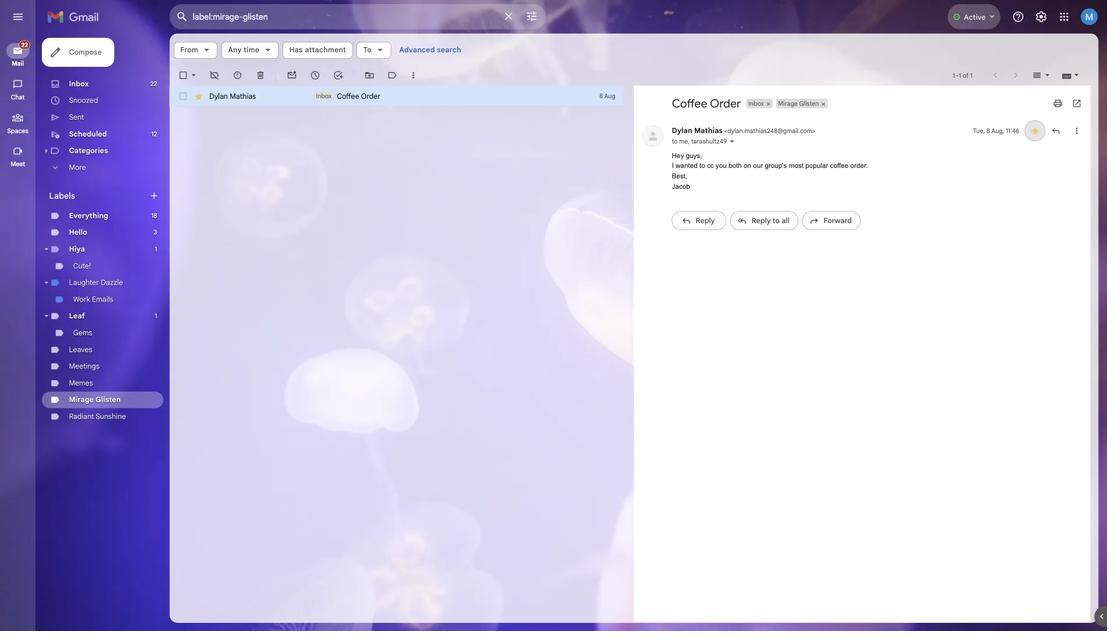 Task type: vqa. For each thing, say whether or not it's contained in the screenshot.
search
yes



Task type: describe. For each thing, give the bounding box(es) containing it.
has attachment button
[[314, 47, 392, 65]]

22 inside 'mail' navigation
[[24, 46, 31, 54]]

advanced search button
[[439, 45, 517, 66]]

dylan mathias
[[233, 102, 284, 112]]

hello
[[77, 253, 97, 263]]

meetings link
[[77, 402, 111, 412]]

has attachment
[[322, 50, 385, 60]]

dazzle
[[112, 309, 137, 319]]

main menu image
[[13, 12, 27, 26]]

–
[[1061, 79, 1066, 88]]

everything
[[77, 235, 120, 245]]

hiya
[[77, 272, 95, 282]]

22 link
[[7, 45, 34, 65]]

radiant sunshine
[[77, 458, 140, 468]]

mail heading
[[0, 66, 40, 76]]

radiant
[[77, 458, 105, 468]]

labels
[[55, 212, 84, 224]]

report spam image
[[258, 78, 270, 90]]

inbox for inbox
[[77, 88, 99, 98]]

any
[[253, 50, 269, 60]]

0 horizontal spatial coffee
[[374, 102, 399, 112]]

categories link
[[77, 163, 120, 173]]

any time
[[253, 50, 288, 60]]

8 inside cell
[[1096, 141, 1100, 150]]

1 – 1 of 1
[[1059, 79, 1081, 88]]

snoozed
[[77, 107, 109, 117]]

snoozed link
[[77, 107, 109, 117]]

to
[[404, 50, 413, 60]]

3
[[171, 254, 175, 263]]

8 aug
[[666, 102, 684, 111]]

from
[[200, 50, 220, 60]]

Search in emails search field
[[188, 5, 607, 33]]

scheduled
[[77, 144, 119, 154]]

labels image
[[430, 78, 442, 90]]

au
[[1102, 141, 1107, 150]]

1 horizontal spatial coffee
[[747, 107, 786, 123]]

Search in emails text field
[[214, 13, 551, 24]]

everything link
[[77, 235, 120, 245]]

mathias
[[255, 102, 284, 112]]

delete image
[[284, 78, 295, 90]]

hey guys,
[[747, 169, 782, 177]]

more button
[[47, 177, 182, 196]]

clear search image
[[554, 6, 577, 30]]

has
[[322, 50, 336, 60]]

from button
[[193, 47, 242, 65]]

more image
[[454, 78, 465, 90]]

snooze image
[[344, 78, 356, 90]]

sent link
[[77, 125, 94, 135]]

leaves link
[[77, 384, 103, 394]]

categories
[[77, 163, 120, 173]]

cute! link
[[81, 291, 101, 301]]

of
[[1070, 79, 1077, 88]]



Task type: locate. For each thing, give the bounding box(es) containing it.
advanced search options image
[[579, 6, 603, 30]]

scheduled link
[[77, 144, 119, 154]]

row containing dylan mathias
[[188, 95, 693, 119]]

chat heading
[[0, 104, 40, 113]]

mail
[[13, 66, 27, 75]]

0 horizontal spatial order
[[401, 102, 423, 112]]

1 vertical spatial inbox
[[351, 102, 369, 111]]

aug
[[672, 102, 684, 111]]

hello link
[[77, 253, 97, 263]]

move to image
[[405, 78, 416, 90]]

jacob
[[747, 203, 767, 211]]

advanced search
[[444, 51, 513, 61]]

coffee
[[374, 102, 399, 112], [747, 107, 786, 123]]

add to tasks image
[[370, 78, 381, 90]]

1
[[1059, 79, 1061, 88], [1066, 79, 1068, 88], [1078, 79, 1081, 88], [172, 273, 175, 281], [172, 347, 175, 356]]

inbox for inbox coffee order
[[351, 102, 369, 111]]

inbox up snoozed
[[77, 88, 99, 98]]

sent
[[77, 125, 94, 135]]

hey
[[747, 169, 760, 177]]

work emails
[[81, 328, 126, 338]]

leaves
[[77, 384, 103, 394]]

0 horizontal spatial 8
[[666, 102, 670, 111]]

gems link
[[81, 365, 103, 375]]

22 up "12"
[[167, 89, 175, 98]]

mirage
[[77, 439, 104, 449]]

0 vertical spatial 22
[[24, 46, 31, 54]]

coffee down add to tasks image
[[374, 102, 399, 112]]

coffee order
[[747, 107, 824, 123]]

mail navigation
[[0, 37, 41, 632]]

1 vertical spatial 8
[[1096, 141, 1100, 150]]

inbox link
[[77, 88, 99, 98]]

gmail image
[[52, 7, 116, 30]]

22
[[24, 46, 31, 54], [167, 89, 175, 98]]

inbox down the snooze icon
[[351, 102, 369, 111]]

0 vertical spatial 8
[[666, 102, 670, 111]]

spaces heading
[[0, 141, 40, 150]]

sunshine
[[106, 458, 140, 468]]

emails
[[102, 328, 126, 338]]

order
[[401, 102, 423, 112], [789, 107, 824, 123]]

row
[[188, 95, 693, 119]]

8
[[666, 102, 670, 111], [1096, 141, 1100, 150]]

meet heading
[[0, 178, 40, 187]]

18
[[168, 235, 175, 244]]

inbox inside 'inbox coffee order'
[[351, 102, 369, 111]]

guys,
[[762, 169, 780, 177]]

22 up mail
[[24, 46, 31, 54]]

0 vertical spatial inbox
[[77, 88, 99, 98]]

remove label "mirage glisten" image
[[233, 78, 244, 90]]

glisten
[[106, 439, 134, 449]]

laughter
[[77, 309, 110, 319]]

any time button
[[246, 47, 310, 65]]

time
[[271, 50, 288, 60]]

inbox
[[77, 88, 99, 98], [351, 102, 369, 111]]

work emails link
[[81, 328, 126, 338]]

None checkbox
[[198, 78, 209, 90], [198, 101, 209, 113], [198, 78, 209, 90], [198, 101, 209, 113]]

memes
[[77, 421, 104, 431]]

gems
[[81, 365, 103, 375]]

meetings
[[77, 402, 111, 412]]

tue, 8 au cell
[[1081, 140, 1107, 151]]

advanced
[[444, 51, 483, 61]]

row inside coffee order main content
[[188, 95, 693, 119]]

chat
[[12, 104, 27, 112]]

1 horizontal spatial inbox
[[351, 102, 369, 111]]

8 left aug
[[666, 102, 670, 111]]

0 horizontal spatial 22
[[24, 46, 31, 54]]

mirage glisten link
[[77, 439, 134, 449]]

1 horizontal spatial 22
[[167, 89, 175, 98]]

spaces
[[8, 141, 31, 149]]

compose button
[[47, 42, 127, 74]]

work
[[81, 328, 100, 338]]

attachment
[[339, 50, 385, 60]]

1 vertical spatial 22
[[167, 89, 175, 98]]

compose
[[77, 53, 113, 63]]

1 horizontal spatial 8
[[1096, 141, 1100, 150]]

coffee up hey guys,
[[747, 107, 786, 123]]

laughter dazzle link
[[77, 309, 137, 319]]

more
[[77, 181, 96, 191]]

8 left au
[[1096, 141, 1100, 150]]

search
[[486, 51, 513, 61]]

12
[[168, 145, 175, 153]]

leaf link
[[77, 346, 94, 356]]

mirage glisten
[[77, 439, 134, 449]]

hiya link
[[77, 272, 95, 282]]

tue,
[[1081, 141, 1095, 150]]

tue, 8 au
[[1081, 141, 1107, 150]]

0 horizontal spatial inbox
[[77, 88, 99, 98]]

to button
[[396, 47, 434, 65]]

leaf
[[77, 346, 94, 356]]

1 horizontal spatial order
[[789, 107, 824, 123]]

coffee order main content
[[188, 37, 1107, 632]]

labels heading
[[55, 212, 165, 224]]

radiant sunshine link
[[77, 458, 140, 468]]

inbox coffee order
[[351, 102, 423, 112]]

dylan
[[233, 102, 253, 112]]

cute!
[[81, 291, 101, 301]]

meet
[[12, 178, 28, 187]]

memes link
[[77, 421, 104, 431]]

search in emails image
[[192, 8, 213, 29]]

laughter dazzle
[[77, 309, 137, 319]]



